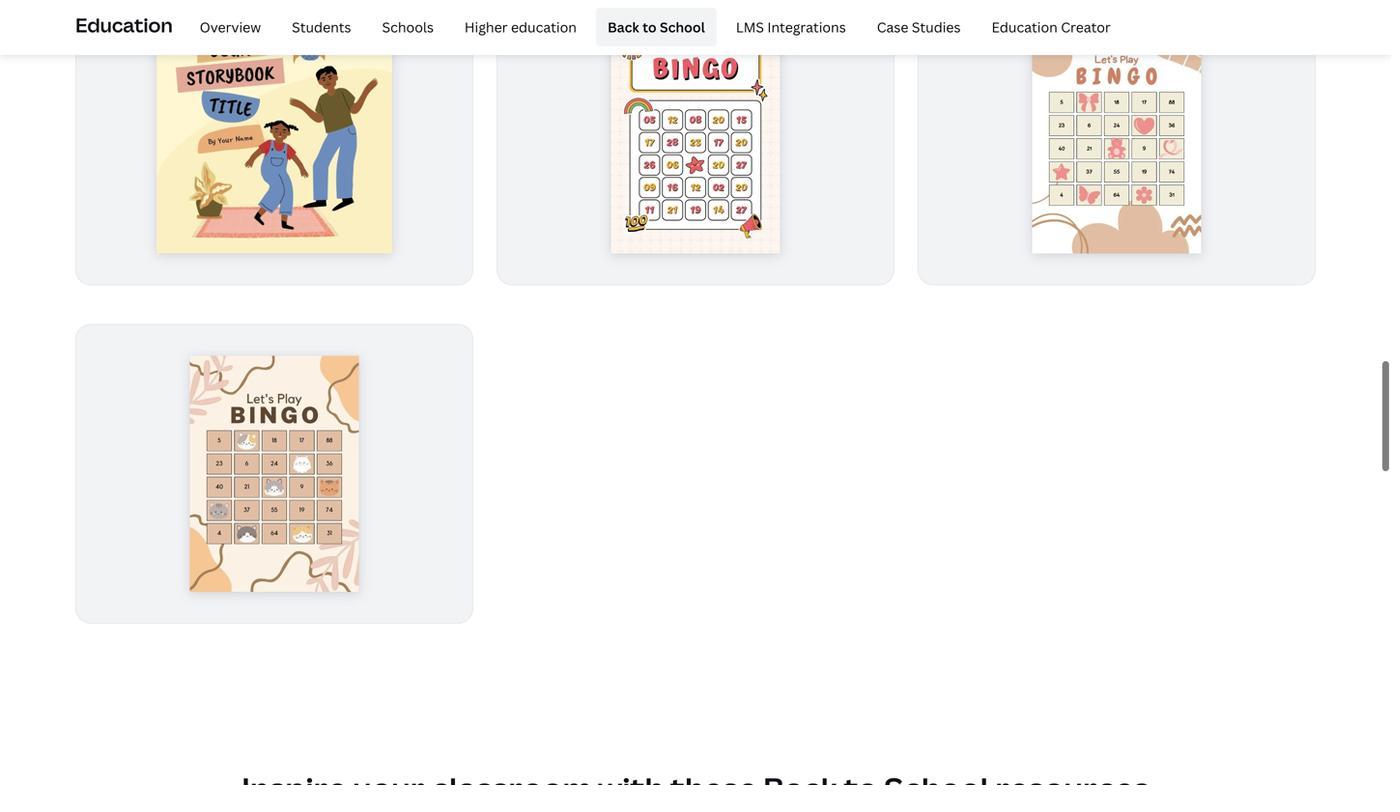 Task type: describe. For each thing, give the bounding box(es) containing it.
education for education creator
[[992, 18, 1058, 36]]

students
[[292, 18, 351, 36]]

overview link
[[188, 8, 273, 46]]

studies
[[912, 18, 961, 36]]

education creator
[[992, 18, 1111, 36]]

menu bar containing overview
[[180, 8, 1123, 46]]

back to school
[[608, 18, 705, 36]]

lms
[[736, 18, 764, 36]]

education creator link
[[980, 8, 1123, 46]]

overview
[[200, 18, 261, 36]]

education for education
[[75, 11, 173, 38]]

integrations
[[768, 18, 846, 36]]

higher education
[[465, 18, 577, 36]]

education
[[511, 18, 577, 36]]

case studies link
[[866, 8, 973, 46]]

higher
[[465, 18, 508, 36]]

creator
[[1061, 18, 1111, 36]]

orange illustration cat bingo card image
[[190, 356, 359, 592]]

lms integrations
[[736, 18, 846, 36]]



Task type: vqa. For each thing, say whether or not it's contained in the screenshot.
the Color range image
no



Task type: locate. For each thing, give the bounding box(es) containing it.
back to school link
[[596, 8, 717, 46]]

schools link
[[371, 8, 445, 46]]

to
[[643, 18, 657, 36]]

back
[[608, 18, 640, 36]]

pink and yellow cute bingo card image
[[611, 17, 780, 254]]

schools
[[382, 18, 434, 36]]

0 horizontal spatial education
[[75, 11, 173, 38]]

education inside "menu bar"
[[992, 18, 1058, 36]]

students link
[[280, 8, 363, 46]]

case studies
[[877, 18, 961, 36]]

pink illustration cute bingo card image
[[1033, 17, 1201, 254]]

school
[[660, 18, 705, 36]]

colorful hand drawn create your own family story book image
[[156, 17, 393, 254]]

menu bar
[[180, 8, 1123, 46]]

lms integrations link
[[725, 8, 858, 46]]

1 horizontal spatial education
[[992, 18, 1058, 36]]

higher education link
[[453, 8, 588, 46]]

case
[[877, 18, 909, 36]]

education
[[75, 11, 173, 38], [992, 18, 1058, 36]]



